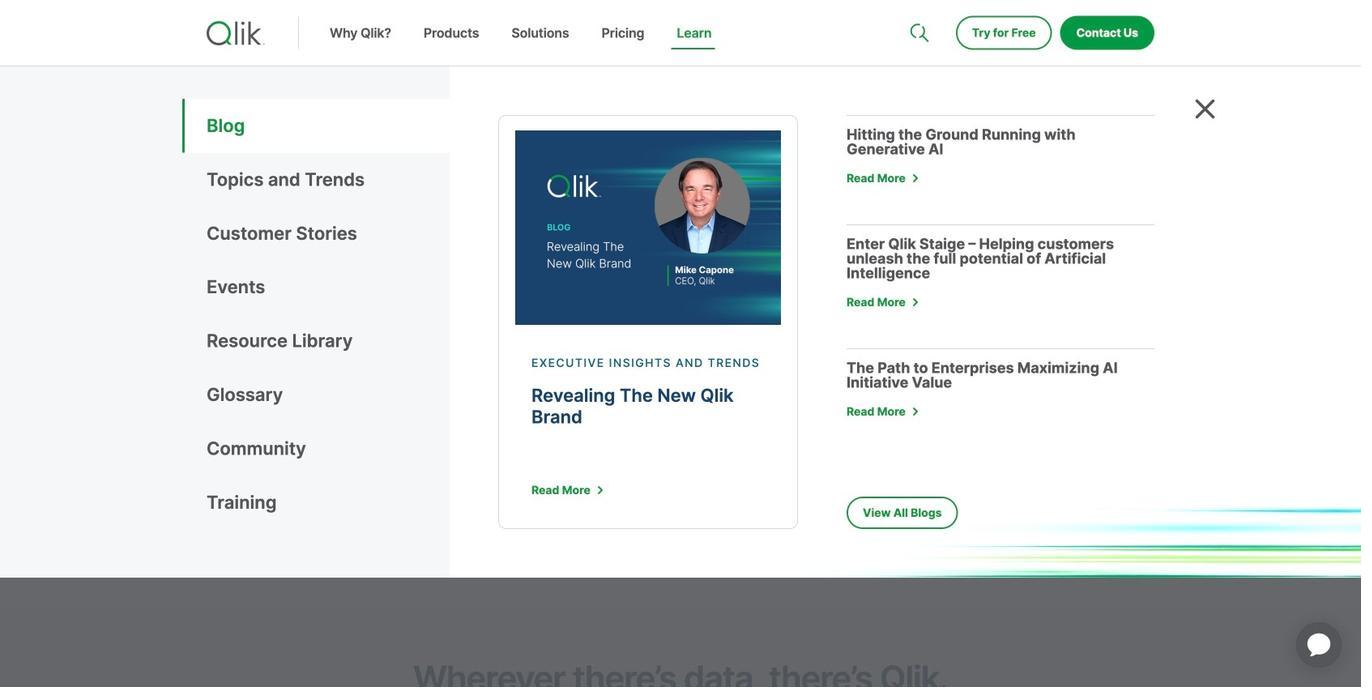 Task type: locate. For each thing, give the bounding box(es) containing it.
support image
[[911, 0, 924, 13]]

application
[[1277, 603, 1361, 687]]

login image
[[1103, 0, 1116, 13]]

qlik image
[[207, 21, 265, 45]]



Task type: vqa. For each thing, say whether or not it's contained in the screenshot.
application
yes



Task type: describe. For each thing, give the bounding box(es) containing it.
close search image
[[1195, 99, 1215, 119]]

headshot of mike capone, ceo, qlik and the text "revealing the new qlik brand" image
[[515, 130, 781, 325]]



